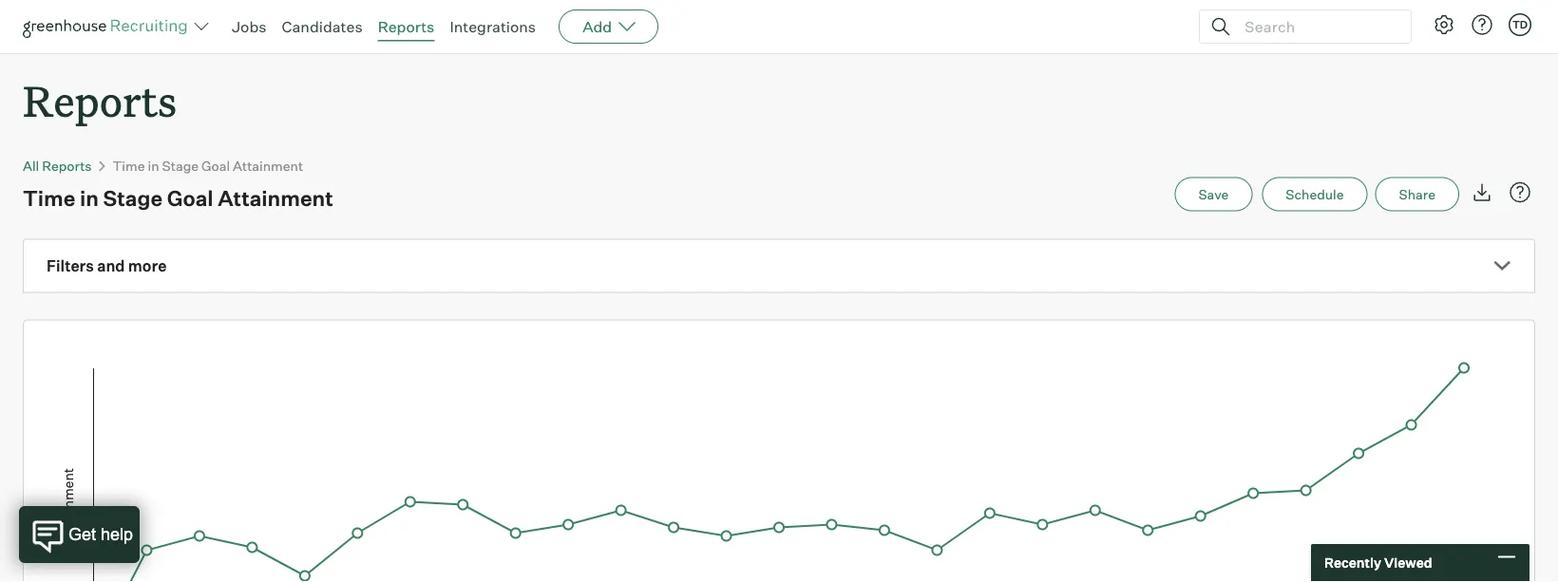 Task type: vqa. For each thing, say whether or not it's contained in the screenshot.
the Interview to schedule for Debrief LINK to the bottom
no



Task type: describe. For each thing, give the bounding box(es) containing it.
save and schedule this report to revisit it! element
[[1175, 177, 1262, 212]]

Search text field
[[1240, 13, 1394, 40]]

1 horizontal spatial time
[[113, 157, 145, 174]]

filters
[[47, 257, 94, 276]]

schedule button
[[1262, 177, 1368, 212]]

1 vertical spatial reports
[[23, 72, 177, 128]]

all reports link
[[23, 157, 92, 174]]

add button
[[559, 10, 659, 44]]

reports link
[[378, 17, 435, 36]]

integrations link
[[450, 17, 536, 36]]

configure image
[[1433, 13, 1456, 36]]

jobs
[[232, 17, 267, 36]]

td button
[[1505, 10, 1535, 40]]

1 vertical spatial time in stage goal attainment
[[23, 185, 333, 211]]

add
[[583, 17, 612, 36]]

1 vertical spatial goal
[[167, 185, 213, 211]]

filters and more
[[47, 257, 167, 276]]

integrations
[[450, 17, 536, 36]]

all reports
[[23, 157, 92, 174]]

download image
[[1471, 181, 1494, 204]]

0 horizontal spatial in
[[80, 185, 99, 211]]

share
[[1399, 186, 1436, 203]]

faq image
[[1509, 181, 1532, 204]]

share button
[[1375, 177, 1459, 212]]

0 vertical spatial goal
[[201, 157, 230, 174]]

time in stage goal attainment link
[[113, 157, 303, 174]]

0 vertical spatial reports
[[378, 17, 435, 36]]

0 vertical spatial time in stage goal attainment
[[113, 157, 303, 174]]

1 vertical spatial attainment
[[218, 185, 333, 211]]



Task type: locate. For each thing, give the bounding box(es) containing it.
and
[[97, 257, 125, 276]]

2 vertical spatial reports
[[42, 157, 92, 174]]

1 vertical spatial in
[[80, 185, 99, 211]]

time in stage goal attainment
[[113, 157, 303, 174], [23, 185, 333, 211]]

time
[[113, 157, 145, 174], [23, 185, 75, 211]]

reports
[[378, 17, 435, 36], [23, 72, 177, 128], [42, 157, 92, 174]]

xychart image
[[47, 321, 1512, 582]]

reports down greenhouse recruiting image
[[23, 72, 177, 128]]

0 vertical spatial stage
[[162, 157, 199, 174]]

0 horizontal spatial time
[[23, 185, 75, 211]]

in
[[148, 157, 159, 174], [80, 185, 99, 211]]

1 horizontal spatial in
[[148, 157, 159, 174]]

time down all reports link
[[23, 185, 75, 211]]

td
[[1513, 18, 1528, 31]]

reports right candidates
[[378, 17, 435, 36]]

candidates
[[282, 17, 363, 36]]

jobs link
[[232, 17, 267, 36]]

1 vertical spatial stage
[[103, 185, 163, 211]]

td button
[[1509, 13, 1532, 36]]

0 vertical spatial time
[[113, 157, 145, 174]]

1 vertical spatial time
[[23, 185, 75, 211]]

candidates link
[[282, 17, 363, 36]]

0 vertical spatial attainment
[[233, 157, 303, 174]]

viewed
[[1384, 555, 1432, 572]]

greenhouse recruiting image
[[23, 15, 194, 38]]

schedule
[[1286, 186, 1344, 203]]

save
[[1198, 186, 1229, 203]]

all
[[23, 157, 39, 174]]

time right all reports
[[113, 157, 145, 174]]

recently
[[1324, 555, 1381, 572]]

more
[[128, 257, 167, 276]]

stage
[[162, 157, 199, 174], [103, 185, 163, 211]]

goal
[[201, 157, 230, 174], [167, 185, 213, 211]]

reports right all at left top
[[42, 157, 92, 174]]

0 vertical spatial in
[[148, 157, 159, 174]]

save button
[[1175, 177, 1253, 212]]

recently viewed
[[1324, 555, 1432, 572]]

attainment
[[233, 157, 303, 174], [218, 185, 333, 211]]



